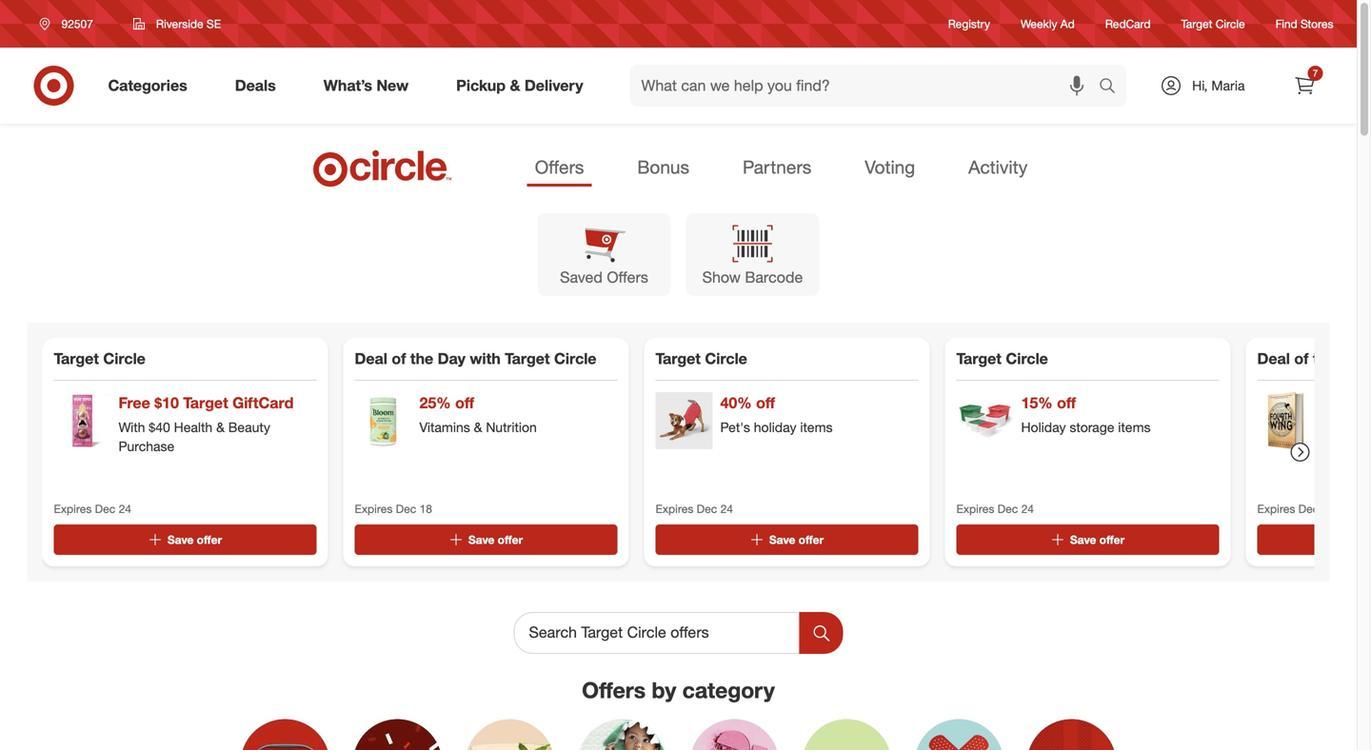 Task type: vqa. For each thing, say whether or not it's contained in the screenshot.
Save Offer
yes



Task type: locate. For each thing, give the bounding box(es) containing it.
categories
[[108, 76, 187, 95]]

0 horizontal spatial of
[[392, 350, 406, 368]]

expires dec 24 down 40% off pet's holiday items image
[[656, 502, 733, 516]]

of for deal of the day with target circle
[[392, 350, 406, 368]]

target up free $10 target giftcard  with $40 health & beauty purchase image
[[54, 350, 99, 368]]

1 offer from the left
[[197, 533, 222, 547]]

deals link
[[219, 65, 300, 107]]

24 for holiday
[[1022, 502, 1034, 516]]

dec
[[95, 502, 115, 516], [396, 502, 416, 516], [697, 502, 717, 516], [998, 502, 1018, 516], [1299, 502, 1319, 516]]

expires down free $10 target giftcard  with $40 health & beauty purchase image
[[54, 502, 92, 516]]

expires for pet's
[[656, 502, 694, 516]]

expires down $5 off when you spend $20 on books 'image'
[[1258, 502, 1296, 516]]

$5 off when you spend $20 on books image
[[1258, 392, 1315, 450]]

1 items from the left
[[800, 419, 833, 436]]

4 save offer from the left
[[1070, 533, 1125, 547]]

2 dec from the left
[[396, 502, 416, 516]]

off right "25%"
[[455, 394, 474, 412]]

save offer for giftcard
[[167, 533, 222, 547]]

1 day from the left
[[438, 350, 466, 368]]

18
[[420, 502, 432, 516], [1323, 502, 1335, 516]]

0 horizontal spatial expires dec 24
[[54, 502, 131, 516]]

deals
[[235, 76, 276, 95]]

beauty
[[228, 419, 270, 436]]

24 down holiday
[[1022, 502, 1034, 516]]

2 horizontal spatial &
[[510, 76, 520, 95]]

registry link
[[948, 16, 991, 32]]

1 save offer button from the left
[[54, 525, 317, 555]]

target up hi,
[[1182, 17, 1213, 31]]

target circle for 40% off
[[656, 350, 747, 368]]

1 horizontal spatial expires dec 18
[[1258, 502, 1335, 516]]

dec down 25% off vitamins & nutrition image
[[396, 502, 416, 516]]

what's new link
[[307, 65, 433, 107]]

save offer button for vitamins
[[355, 525, 618, 555]]

40% off pet's holiday items image
[[656, 392, 713, 450]]

1 horizontal spatial 24
[[721, 502, 733, 516]]

circle for 40% off
[[705, 350, 747, 368]]

hi, maria
[[1193, 77, 1245, 94]]

1 expires dec 18 from the left
[[355, 502, 432, 516]]

items right storage
[[1119, 419, 1151, 436]]

0 horizontal spatial &
[[216, 419, 225, 436]]

1 horizontal spatial off
[[756, 394, 775, 412]]

health
[[174, 419, 213, 436]]

24 down pet's
[[721, 502, 733, 516]]

expires dec 18 down $5 off when you spend $20 on books 'image'
[[1258, 502, 1335, 516]]

the up "25%"
[[410, 350, 434, 368]]

offers link
[[527, 150, 592, 187]]

day
[[438, 350, 466, 368], [1341, 350, 1369, 368]]

dec for target
[[95, 502, 115, 516]]

40% off pet's holiday items
[[721, 394, 833, 436]]

items inside 40% off pet's holiday items
[[800, 419, 833, 436]]

circle up free
[[103, 350, 146, 368]]

4 expires from the left
[[957, 502, 995, 516]]

of up $5 off when you spend $20 on books 'image'
[[1295, 350, 1309, 368]]

target circle up free
[[54, 350, 146, 368]]

holiday
[[1022, 419, 1066, 436]]

1 horizontal spatial of
[[1295, 350, 1309, 368]]

offer
[[197, 533, 222, 547], [498, 533, 523, 547], [799, 533, 824, 547], [1100, 533, 1125, 547]]

offers up baby image
[[582, 677, 646, 704]]

nutrition
[[486, 419, 537, 436]]

save for holiday
[[1070, 533, 1097, 547]]

2 horizontal spatial expires dec 24
[[957, 502, 1034, 516]]

1 expires from the left
[[54, 502, 92, 516]]

92507
[[61, 17, 93, 31]]

dec for pet's
[[697, 502, 717, 516]]

1 the from the left
[[410, 350, 434, 368]]

5 expires from the left
[[1258, 502, 1296, 516]]

2 deal from the left
[[1258, 350, 1291, 368]]

save
[[167, 533, 194, 547], [468, 533, 495, 547], [769, 533, 796, 547], [1070, 533, 1097, 547]]

bonus
[[638, 156, 690, 178]]

with
[[119, 419, 145, 436]]

by
[[652, 677, 677, 704]]

3 dec from the left
[[697, 502, 717, 516]]

items right holiday
[[800, 419, 833, 436]]

24 down purchase at the left
[[119, 502, 131, 516]]

1 horizontal spatial day
[[1341, 350, 1369, 368]]

deal
[[355, 350, 388, 368], [1258, 350, 1291, 368]]

3 save offer button from the left
[[656, 525, 919, 555]]

saved
[[560, 268, 603, 287]]

off right 15% on the bottom right of the page
[[1057, 394, 1076, 412]]

1 horizontal spatial deal
[[1258, 350, 1291, 368]]

dec down $5 off when you spend $20 on books 'image'
[[1299, 502, 1319, 516]]

target circle up 15% on the bottom right of the page
[[957, 350, 1048, 368]]

voting
[[865, 156, 915, 178]]

target circle
[[1182, 17, 1245, 31], [54, 350, 146, 368], [656, 350, 747, 368], [957, 350, 1048, 368]]

dec down 15% off holiday storage items 'image'
[[998, 502, 1018, 516]]

baby image
[[578, 720, 667, 751]]

expires dec 24
[[54, 502, 131, 516], [656, 502, 733, 516], [957, 502, 1034, 516]]

2 save from the left
[[468, 533, 495, 547]]

2 the from the left
[[1313, 350, 1337, 368]]

15%
[[1022, 394, 1053, 412]]

circle up 15% on the bottom right of the page
[[1006, 350, 1048, 368]]

4 offer from the left
[[1100, 533, 1125, 547]]

4 save from the left
[[1070, 533, 1097, 547]]

18 for deal of the day 
[[1323, 502, 1335, 516]]

target circle up "hi, maria"
[[1182, 17, 1245, 31]]

save offer button for target
[[54, 525, 317, 555]]

What can we help you find? suggestions appear below search field
[[630, 65, 1104, 107]]

1 save from the left
[[167, 533, 194, 547]]

2 expires dec 18 from the left
[[1258, 502, 1335, 516]]

1 18 from the left
[[420, 502, 432, 516]]

expires dec 18
[[355, 502, 432, 516], [1258, 502, 1335, 516]]

offer for holiday
[[799, 533, 824, 547]]

off inside 15% off holiday storage items
[[1057, 394, 1076, 412]]

0 horizontal spatial deal
[[355, 350, 388, 368]]

expires dec 18 for deal of the day with target circle
[[355, 502, 432, 516]]

weekly
[[1021, 17, 1058, 31]]

off
[[455, 394, 474, 412], [756, 394, 775, 412], [1057, 394, 1076, 412]]

dec down free $10 target giftcard  with $40 health & beauty purchase image
[[95, 502, 115, 516]]

with
[[470, 350, 501, 368]]

&
[[510, 76, 520, 95], [216, 419, 225, 436], [474, 419, 482, 436]]

save offer button for holiday
[[957, 525, 1220, 555]]

circle up 40%
[[705, 350, 747, 368]]

ad
[[1061, 17, 1075, 31]]

2 horizontal spatial off
[[1057, 394, 1076, 412]]

1 save offer from the left
[[167, 533, 222, 547]]

None text field
[[514, 612, 800, 654]]

3 save offer from the left
[[769, 533, 824, 547]]

off up holiday
[[756, 394, 775, 412]]

4 dec from the left
[[998, 502, 1018, 516]]

show barcode button
[[686, 213, 820, 296]]

& right health
[[216, 419, 225, 436]]

1 of from the left
[[392, 350, 406, 368]]

offers
[[535, 156, 584, 178], [607, 268, 649, 287], [582, 677, 646, 704]]

expires dec 18 down 25% off vitamins & nutrition image
[[355, 502, 432, 516]]

expires dec 24 down 15% off holiday storage items 'image'
[[957, 502, 1034, 516]]

items
[[800, 419, 833, 436], [1119, 419, 1151, 436]]

24
[[119, 502, 131, 516], [721, 502, 733, 516], [1022, 502, 1034, 516]]

1 horizontal spatial the
[[1313, 350, 1337, 368]]

2 18 from the left
[[1323, 502, 1335, 516]]

3 expires dec 24 from the left
[[957, 502, 1034, 516]]

1 24 from the left
[[119, 502, 131, 516]]

circle for free $10 target giftcard
[[103, 350, 146, 368]]

2 horizontal spatial 24
[[1022, 502, 1034, 516]]

2 vertical spatial offers
[[582, 677, 646, 704]]

offers right saved
[[607, 268, 649, 287]]

health image
[[915, 720, 1004, 751]]

all selected image
[[241, 720, 330, 751]]

se
[[207, 17, 221, 31]]

of up 25% off vitamins & nutrition image
[[392, 350, 406, 368]]

3 off from the left
[[1057, 394, 1076, 412]]

new
[[377, 76, 409, 95]]

target up health
[[183, 394, 228, 412]]

expires dec 24 for target
[[54, 502, 131, 516]]

1 horizontal spatial &
[[474, 419, 482, 436]]

1 off from the left
[[455, 394, 474, 412]]

2 off from the left
[[756, 394, 775, 412]]

0 horizontal spatial expires dec 18
[[355, 502, 432, 516]]

2 day from the left
[[1341, 350, 1369, 368]]

1 expires dec 24 from the left
[[54, 502, 131, 516]]

expires down 40% off pet's holiday items image
[[656, 502, 694, 516]]

activity link
[[961, 150, 1036, 187]]

1 vertical spatial offers
[[607, 268, 649, 287]]

food image
[[802, 720, 892, 751]]

dec down 40% off pet's holiday items image
[[697, 502, 717, 516]]

3 save from the left
[[769, 533, 796, 547]]

2 save offer from the left
[[468, 533, 523, 547]]

1 deal from the left
[[355, 350, 388, 368]]

deal up $5 off when you spend $20 on books 'image'
[[1258, 350, 1291, 368]]

purchase
[[119, 438, 174, 455]]

hi,
[[1193, 77, 1208, 94]]

of
[[392, 350, 406, 368], [1295, 350, 1309, 368]]

3 expires from the left
[[656, 502, 694, 516]]

4 save offer button from the left
[[957, 525, 1220, 555]]

off inside "25% off vitamins & nutrition"
[[455, 394, 474, 412]]

items inside 15% off holiday storage items
[[1119, 419, 1151, 436]]

2 expires from the left
[[355, 502, 393, 516]]

adult beverages image
[[465, 720, 555, 751]]

save offer for storage
[[1070, 533, 1125, 547]]

expires
[[54, 502, 92, 516], [355, 502, 393, 516], [656, 502, 694, 516], [957, 502, 995, 516], [1258, 502, 1296, 516]]

circle for 15% off
[[1006, 350, 1048, 368]]

riverside se button
[[121, 7, 233, 41]]

expires dec 24 down purchase at the left
[[54, 502, 131, 516]]

save offer
[[167, 533, 222, 547], [468, 533, 523, 547], [769, 533, 824, 547], [1070, 533, 1125, 547]]

2 of from the left
[[1295, 350, 1309, 368]]

save offer button
[[54, 525, 317, 555], [355, 525, 618, 555], [656, 525, 919, 555], [957, 525, 1220, 555]]

deal for deal of the day with target circle
[[355, 350, 388, 368]]

what's
[[324, 76, 372, 95]]

3 offer from the left
[[799, 533, 824, 547]]

offer for giftcard
[[197, 533, 222, 547]]

92507 button
[[27, 7, 113, 41]]

1 horizontal spatial expires dec 24
[[656, 502, 733, 516]]

deal for deal of the day 
[[1258, 350, 1291, 368]]

& right vitamins
[[474, 419, 482, 436]]

1 dec from the left
[[95, 502, 115, 516]]

2 24 from the left
[[721, 502, 733, 516]]

1 horizontal spatial items
[[1119, 419, 1151, 436]]

off inside 40% off pet's holiday items
[[756, 394, 775, 412]]

2 save offer button from the left
[[355, 525, 618, 555]]

search button
[[1091, 65, 1137, 110]]

2 offer from the left
[[498, 533, 523, 547]]

circle
[[1216, 17, 1245, 31], [103, 350, 146, 368], [554, 350, 597, 368], [705, 350, 747, 368], [1006, 350, 1048, 368]]

& right pickup
[[510, 76, 520, 95]]

2 items from the left
[[1119, 419, 1151, 436]]

of for deal of the day 
[[1295, 350, 1309, 368]]

target
[[1182, 17, 1213, 31], [54, 350, 99, 368], [505, 350, 550, 368], [656, 350, 701, 368], [957, 350, 1002, 368], [183, 394, 228, 412]]

0 horizontal spatial items
[[800, 419, 833, 436]]

offers by category
[[582, 677, 775, 704]]

expires for vitamins
[[355, 502, 393, 516]]

holiday image
[[1027, 720, 1117, 751]]

the for deal of the day with target circle
[[410, 350, 434, 368]]

2 expires dec 24 from the left
[[656, 502, 733, 516]]

vitamins
[[420, 419, 470, 436]]

1 horizontal spatial 18
[[1323, 502, 1335, 516]]

bonus link
[[630, 150, 697, 187]]

3 24 from the left
[[1022, 502, 1034, 516]]

0 horizontal spatial the
[[410, 350, 434, 368]]

expires down 25% off vitamins & nutrition image
[[355, 502, 393, 516]]

deal up 25% off vitamins & nutrition image
[[355, 350, 388, 368]]

0 horizontal spatial 24
[[119, 502, 131, 516]]

0 vertical spatial offers
[[535, 156, 584, 178]]

the up $5 off when you spend $20 on books 'image'
[[1313, 350, 1337, 368]]

the
[[410, 350, 434, 368], [1313, 350, 1337, 368]]

offers down the delivery
[[535, 156, 584, 178]]

0 horizontal spatial off
[[455, 394, 474, 412]]

0 horizontal spatial 18
[[420, 502, 432, 516]]

target circle for free $10 target giftcard
[[54, 350, 146, 368]]

expires down 15% off holiday storage items 'image'
[[957, 502, 995, 516]]

0 horizontal spatial day
[[438, 350, 466, 368]]

dec for holiday
[[998, 502, 1018, 516]]

target circle up 40%
[[656, 350, 747, 368]]



Task type: describe. For each thing, give the bounding box(es) containing it.
holiday
[[754, 419, 797, 436]]

target right with at the top of page
[[505, 350, 550, 368]]

save for vitamins
[[468, 533, 495, 547]]

7
[[1313, 67, 1319, 79]]

maria
[[1212, 77, 1245, 94]]

target up 15% off holiday storage items 'image'
[[957, 350, 1002, 368]]

storage
[[1070, 419, 1115, 436]]

redcard
[[1106, 17, 1151, 31]]

day for deal of the day with target circle
[[438, 350, 466, 368]]

weekly ad link
[[1021, 16, 1075, 32]]

15% off holiday storage items image
[[957, 392, 1014, 450]]

25% off vitamins & nutrition image
[[355, 392, 412, 450]]

target up 40% off pet's holiday items image
[[656, 350, 701, 368]]

target inside target circle link
[[1182, 17, 1213, 31]]

riverside se
[[156, 17, 221, 31]]

save offer for &
[[468, 533, 523, 547]]

40%
[[721, 394, 752, 412]]

5 dec from the left
[[1299, 502, 1319, 516]]

dec for vitamins
[[396, 502, 416, 516]]

find stores
[[1276, 17, 1334, 31]]

expires dec 24 for pet's
[[656, 502, 733, 516]]

off for 25% off
[[455, 394, 474, 412]]

offers for offers
[[535, 156, 584, 178]]

18 for deal of the day with target circle
[[420, 502, 432, 516]]

find stores link
[[1276, 16, 1334, 32]]

what's new
[[324, 76, 409, 95]]

& inside "25% off vitamins & nutrition"
[[474, 419, 482, 436]]

target inside free $10 target giftcard with $40 health & beauty purchase
[[183, 394, 228, 412]]

pet's
[[721, 419, 750, 436]]

find
[[1276, 17, 1298, 31]]

off for 40% off
[[756, 394, 775, 412]]

show barcode
[[703, 268, 803, 287]]

25% off vitamins & nutrition
[[420, 394, 537, 436]]

pickup & delivery
[[456, 76, 583, 95]]

24 for pet's
[[721, 502, 733, 516]]

voting link
[[858, 150, 923, 187]]

day for deal of the day 
[[1341, 350, 1369, 368]]

& inside free $10 target giftcard with $40 health & beauty purchase
[[216, 419, 225, 436]]

barcode
[[745, 268, 803, 287]]

7 link
[[1284, 65, 1326, 107]]

partners
[[743, 156, 812, 178]]

$40
[[149, 419, 170, 436]]

saved offers
[[560, 268, 649, 287]]

offer for storage
[[1100, 533, 1125, 547]]

items for 15% off
[[1119, 419, 1151, 436]]

the for deal of the day 
[[1313, 350, 1337, 368]]

free $10 target giftcard with $40 health & beauty purchase
[[119, 394, 294, 455]]

activity
[[969, 156, 1028, 178]]

25%
[[420, 394, 451, 412]]

pickup
[[456, 76, 506, 95]]

stores
[[1301, 17, 1334, 31]]

free
[[119, 394, 150, 412]]

deal of the day 
[[1258, 350, 1372, 368]]

24 for target
[[119, 502, 131, 516]]

categories link
[[92, 65, 211, 107]]

15% off holiday storage items
[[1022, 394, 1151, 436]]

offer for &
[[498, 533, 523, 547]]

free $10 target giftcard  with $40 health & beauty purchase image
[[54, 392, 111, 450]]

redcard link
[[1106, 16, 1151, 32]]

expires for holiday
[[957, 502, 995, 516]]

pickup & delivery link
[[440, 65, 607, 107]]

target circle link
[[1182, 16, 1245, 32]]

circle down saved
[[554, 350, 597, 368]]

registry
[[948, 17, 991, 31]]

for you image
[[353, 720, 442, 751]]

expires dec 18 for deal of the day 
[[1258, 502, 1335, 516]]

target circle for 15% off
[[957, 350, 1048, 368]]

giftcard
[[233, 394, 294, 412]]

delivery
[[525, 76, 583, 95]]

weekly ad
[[1021, 17, 1075, 31]]

expires for target
[[54, 502, 92, 516]]

save offer for holiday
[[769, 533, 824, 547]]

riverside
[[156, 17, 203, 31]]

search
[[1091, 78, 1137, 97]]

save for pet's
[[769, 533, 796, 547]]

show
[[703, 268, 741, 287]]

beauty image
[[690, 720, 780, 751]]

$10
[[155, 394, 179, 412]]

category
[[683, 677, 775, 704]]

saved offers button
[[538, 213, 671, 296]]

deal of the day with target circle
[[355, 350, 597, 368]]

items for 40% off
[[800, 419, 833, 436]]

save offer button for pet's
[[656, 525, 919, 555]]

save for target
[[167, 533, 194, 547]]

off for 15% off
[[1057, 394, 1076, 412]]

offers inside button
[[607, 268, 649, 287]]

offers for offers by category
[[582, 677, 646, 704]]

circle left find
[[1216, 17, 1245, 31]]

target circle logo image
[[310, 149, 455, 189]]

expires dec 24 for holiday
[[957, 502, 1034, 516]]

partners link
[[735, 150, 819, 187]]



